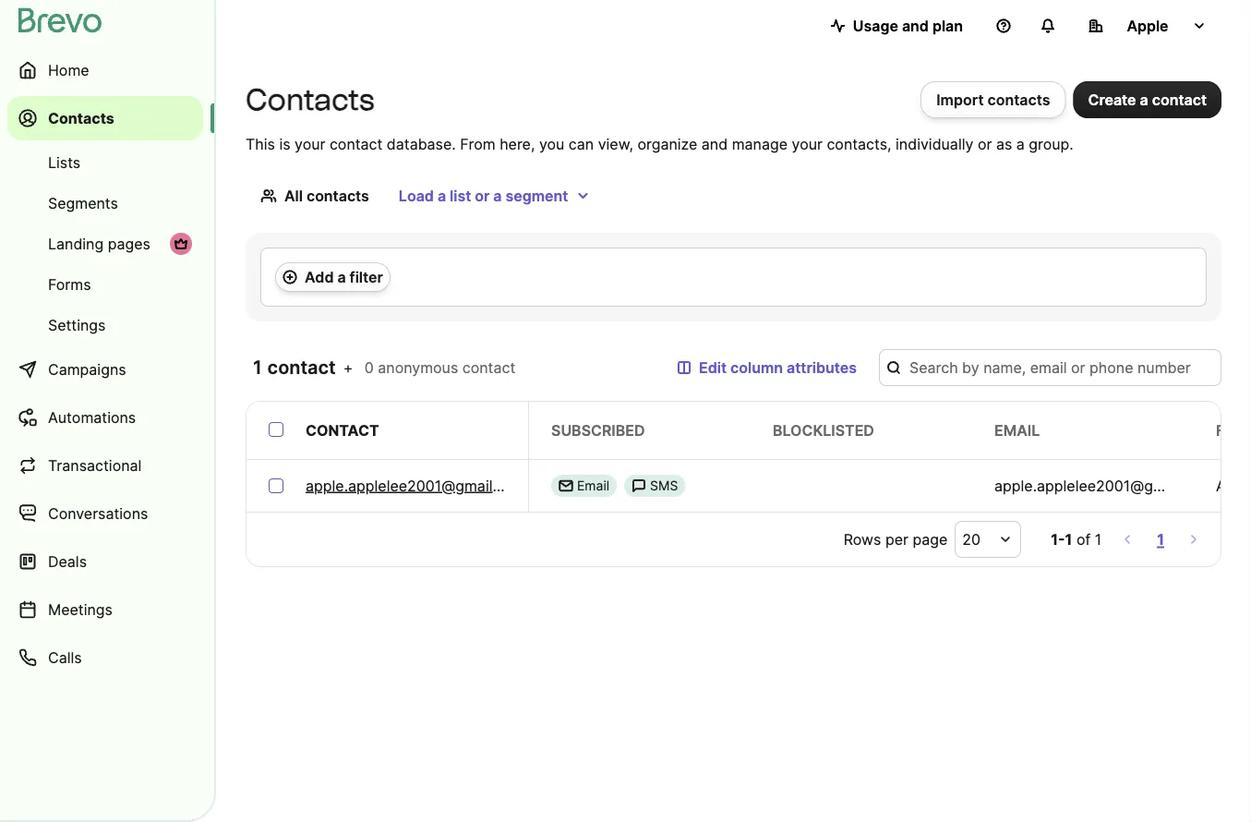 Task type: locate. For each thing, give the bounding box(es) containing it.
as
[[997, 135, 1013, 153]]

or
[[978, 135, 992, 153], [475, 187, 490, 205]]

anonymous
[[378, 358, 458, 376]]

left___rvooi image
[[174, 236, 188, 251]]

20 button
[[955, 521, 1022, 558]]

1 horizontal spatial and
[[902, 17, 929, 35]]

1 horizontal spatial or
[[978, 135, 992, 153]]

blocklisted
[[773, 421, 875, 439]]

0 horizontal spatial your
[[295, 135, 326, 153]]

contacts inside the 'import contacts' button
[[988, 91, 1051, 109]]

0 horizontal spatial apple
[[1127, 17, 1169, 35]]

and left the manage
[[702, 135, 728, 153]]

0 horizontal spatial contacts
[[48, 109, 114, 127]]

a
[[1140, 91, 1149, 109], [1017, 135, 1025, 153], [438, 187, 446, 205], [494, 187, 502, 205], [338, 268, 346, 286]]

all
[[285, 187, 303, 205]]

a for load a list or a segment
[[438, 187, 446, 205]]

1 vertical spatial or
[[475, 187, 490, 205]]

contacts right all
[[307, 187, 369, 205]]

a right add
[[338, 268, 346, 286]]

list
[[450, 187, 471, 205]]

1 left of
[[1066, 530, 1073, 548]]

Search by name, email or phone number search field
[[879, 349, 1222, 386]]

contact right create
[[1153, 91, 1207, 109]]

create a contact button
[[1074, 81, 1222, 118]]

contacts
[[988, 91, 1051, 109], [307, 187, 369, 205]]

contacts up lists in the top left of the page
[[48, 109, 114, 127]]

a right create
[[1140, 91, 1149, 109]]

from
[[460, 135, 496, 153]]

manage
[[732, 135, 788, 153]]

load
[[399, 187, 434, 205]]

sms
[[650, 478, 678, 494]]

contacts up as
[[988, 91, 1051, 109]]

lists
[[48, 153, 81, 171]]

1 horizontal spatial apple.applelee2001@gmail.com
[[995, 477, 1216, 495]]

your right the manage
[[792, 135, 823, 153]]

1
[[253, 356, 263, 379], [1066, 530, 1073, 548], [1095, 530, 1102, 548], [1158, 530, 1165, 548]]

1 horizontal spatial contacts
[[988, 91, 1051, 109]]

contacts up is in the top left of the page
[[246, 82, 375, 117]]

0 horizontal spatial or
[[475, 187, 490, 205]]

1 button
[[1154, 527, 1169, 552]]

group.
[[1029, 135, 1074, 153]]

or right list
[[475, 187, 490, 205]]

can
[[569, 135, 594, 153]]

view,
[[598, 135, 634, 153]]

apple.applelee2001@gmail.com down 'contact' on the left bottom
[[306, 477, 527, 495]]

database.
[[387, 135, 456, 153]]

all contacts
[[285, 187, 369, 205]]

and
[[902, 17, 929, 35], [702, 135, 728, 153]]

rows per page
[[844, 530, 948, 548]]

apple up create a contact
[[1127, 17, 1169, 35]]

apple.applelee2001@gmail.com for apple.applelee2001@gmail.com apple
[[995, 477, 1216, 495]]

1 horizontal spatial apple
[[1217, 477, 1252, 495]]

apple down first
[[1217, 477, 1252, 495]]

a right as
[[1017, 135, 1025, 153]]

0 vertical spatial contacts
[[988, 91, 1051, 109]]

calls
[[48, 648, 82, 666]]

apple.applelee2001@gmail.com up of
[[995, 477, 1216, 495]]

load a list or a segment
[[399, 187, 568, 205]]

1 left___c25ys image from the left
[[559, 479, 574, 493]]

0 horizontal spatial left___c25ys image
[[559, 479, 574, 493]]

subscribed
[[551, 421, 645, 439]]

calls link
[[7, 636, 203, 680]]

1 vertical spatial and
[[702, 135, 728, 153]]

1 vertical spatial contacts
[[307, 187, 369, 205]]

apple.applelee2001@gmail.com for apple.applelee2001@gmail.com
[[306, 477, 527, 495]]

apple.applelee2001@gmail.com link
[[306, 475, 527, 497]]

1 horizontal spatial your
[[792, 135, 823, 153]]

meetings link
[[7, 588, 203, 632]]

contact inside button
[[1153, 91, 1207, 109]]

a left list
[[438, 187, 446, 205]]

1 inside button
[[1158, 530, 1165, 548]]

1 left +
[[253, 356, 263, 379]]

apple.applelee2001@gmail.com
[[306, 477, 527, 495], [995, 477, 1216, 495]]

lists link
[[7, 144, 203, 181]]

2 apple.applelee2001@gmail.com from the left
[[995, 477, 1216, 495]]

and left plan
[[902, 17, 929, 35]]

20
[[963, 530, 981, 548]]

left___c25ys image left the sms
[[632, 479, 647, 493]]

2 your from the left
[[792, 135, 823, 153]]

settings link
[[7, 307, 203, 344]]

left___c25ys image left email
[[559, 479, 574, 493]]

campaigns link
[[7, 347, 203, 392]]

pages
[[108, 235, 151, 253]]

and inside button
[[902, 17, 929, 35]]

plan
[[933, 17, 963, 35]]

0 horizontal spatial contacts
[[307, 187, 369, 205]]

conversations
[[48, 504, 148, 522]]

contact
[[1153, 91, 1207, 109], [330, 135, 383, 153], [268, 356, 336, 379], [463, 358, 516, 376]]

landing pages link
[[7, 225, 203, 262]]

here,
[[500, 135, 535, 153]]

import
[[937, 91, 984, 109]]

contacts
[[246, 82, 375, 117], [48, 109, 114, 127]]

column
[[731, 358, 783, 376]]

your right is in the top left of the page
[[295, 135, 326, 153]]

segment
[[506, 187, 568, 205]]

1 horizontal spatial contacts
[[246, 82, 375, 117]]

1-
[[1051, 530, 1066, 548]]

load a list or a segment button
[[384, 177, 605, 214]]

create a contact
[[1089, 91, 1207, 109]]

landing
[[48, 235, 104, 253]]

1 apple.applelee2001@gmail.com from the left
[[306, 477, 527, 495]]

your
[[295, 135, 326, 153], [792, 135, 823, 153]]

contacts for import contacts
[[988, 91, 1051, 109]]

usage and plan button
[[816, 7, 978, 44]]

add a filter
[[305, 268, 383, 286]]

add a filter button
[[275, 262, 391, 292]]

0 vertical spatial and
[[902, 17, 929, 35]]

filter
[[350, 268, 383, 286]]

0 vertical spatial or
[[978, 135, 992, 153]]

automations
[[48, 408, 136, 426]]

1 horizontal spatial left___c25ys image
[[632, 479, 647, 493]]

0 horizontal spatial apple.applelee2001@gmail.com
[[306, 477, 527, 495]]

left___c25ys image
[[559, 479, 574, 493], [632, 479, 647, 493]]

a right list
[[494, 187, 502, 205]]

1 down apple.applelee2001@gmail.com apple
[[1158, 530, 1165, 548]]

deals link
[[7, 539, 203, 584]]

0 vertical spatial apple
[[1127, 17, 1169, 35]]

0 horizontal spatial and
[[702, 135, 728, 153]]

2 left___c25ys image from the left
[[632, 479, 647, 493]]

this
[[246, 135, 275, 153]]

1-1 of 1
[[1051, 530, 1102, 548]]

contact left +
[[268, 356, 336, 379]]

settings
[[48, 316, 106, 334]]

a for add a filter
[[338, 268, 346, 286]]

or left as
[[978, 135, 992, 153]]

add
[[305, 268, 334, 286]]

contact right the anonymous
[[463, 358, 516, 376]]

apple
[[1127, 17, 1169, 35], [1217, 477, 1252, 495]]

transactional
[[48, 456, 142, 474]]

contact
[[306, 421, 379, 439]]



Task type: describe. For each thing, give the bounding box(es) containing it.
import contacts button
[[921, 81, 1067, 118]]

left___c25ys image for email
[[559, 479, 574, 493]]

page
[[913, 530, 948, 548]]

first
[[1217, 421, 1252, 439]]

you
[[539, 135, 565, 153]]

meetings
[[48, 600, 113, 618]]

forms link
[[7, 266, 203, 303]]

1 contact + 0 anonymous contact
[[253, 356, 516, 379]]

apple button
[[1074, 7, 1222, 44]]

campaigns
[[48, 360, 126, 378]]

usage
[[853, 17, 899, 35]]

contact up all contacts in the left of the page
[[330, 135, 383, 153]]

individually
[[896, 135, 974, 153]]

import contacts
[[937, 91, 1051, 109]]

1 vertical spatial apple
[[1217, 477, 1252, 495]]

email
[[577, 478, 610, 494]]

segments link
[[7, 185, 203, 222]]

0
[[365, 358, 374, 376]]

deals
[[48, 552, 87, 570]]

contacts,
[[827, 135, 892, 153]]

edit column attributes
[[699, 358, 857, 376]]

organize
[[638, 135, 698, 153]]

apple.applelee2001@gmail.com apple
[[995, 477, 1252, 495]]

email
[[995, 421, 1040, 439]]

apple inside 'button'
[[1127, 17, 1169, 35]]

a for create a contact
[[1140, 91, 1149, 109]]

of
[[1077, 530, 1091, 548]]

contact inside 1 contact + 0 anonymous contact
[[463, 358, 516, 376]]

1 your from the left
[[295, 135, 326, 153]]

left___c25ys image for sms
[[632, 479, 647, 493]]

this is your contact database. from here, you can view, organize and manage your contacts, individually or as a group.
[[246, 135, 1074, 153]]

contacts for all contacts
[[307, 187, 369, 205]]

+
[[343, 358, 353, 376]]

segments
[[48, 194, 118, 212]]

landing pages
[[48, 235, 151, 253]]

is
[[279, 135, 291, 153]]

edit
[[699, 358, 727, 376]]

forms
[[48, 275, 91, 293]]

or inside button
[[475, 187, 490, 205]]

home
[[48, 61, 89, 79]]

usage and plan
[[853, 17, 963, 35]]

create
[[1089, 91, 1137, 109]]

1 right of
[[1095, 530, 1102, 548]]

rows
[[844, 530, 882, 548]]

transactional link
[[7, 443, 203, 488]]

contacts link
[[7, 96, 203, 140]]

attributes
[[787, 358, 857, 376]]

automations link
[[7, 395, 203, 440]]

per
[[886, 530, 909, 548]]

conversations link
[[7, 491, 203, 536]]

edit column attributes button
[[662, 349, 872, 386]]

home link
[[7, 48, 203, 92]]



Task type: vqa. For each thing, say whether or not it's contained in the screenshot.
Segments Link
yes



